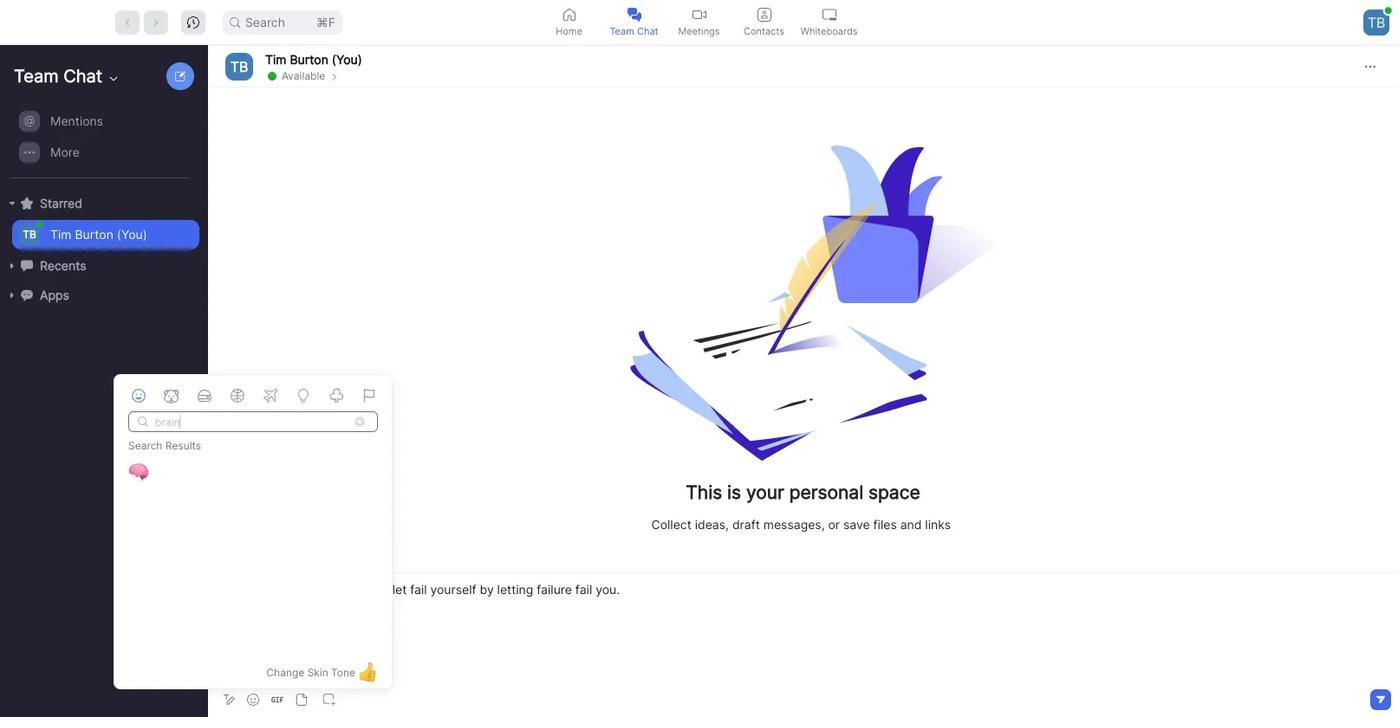 Task type: locate. For each thing, give the bounding box(es) containing it.
0 vertical spatial tb
[[1368, 13, 1386, 31]]

ellipses horizontal image
[[1366, 61, 1376, 72]]

format image
[[222, 694, 236, 708]]

1 horizontal spatial tim burton (you)
[[265, 52, 362, 66]]

1 horizontal spatial burton
[[290, 52, 329, 66]]

group
[[0, 106, 199, 179]]

1 horizontal spatial fail
[[576, 583, 592, 597]]

tree
[[0, 104, 205, 328]]

tim burton's avatar element inside tree
[[19, 225, 40, 245]]

new image
[[175, 71, 186, 82]]

burton
[[290, 52, 329, 66], [75, 227, 114, 242]]

tb
[[1368, 13, 1386, 31], [230, 58, 248, 75], [23, 228, 36, 241]]

0 horizontal spatial (you)
[[117, 227, 147, 242]]

(you) inside tree
[[117, 227, 147, 242]]

search
[[245, 14, 285, 29], [128, 440, 163, 453], [128, 440, 163, 453]]

whiteboards
[[801, 25, 858, 37]]

more
[[50, 145, 80, 160]]

1 vertical spatial team chat
[[14, 66, 102, 87]]

draft
[[733, 518, 760, 532]]

team chat left meetings
[[610, 25, 659, 37]]

tb right new image
[[230, 58, 248, 75]]

team chat inside button
[[610, 25, 659, 37]]

tb for tim burton's avatar element to the right
[[230, 58, 248, 75]]

team chat image
[[627, 7, 641, 21], [627, 7, 641, 21]]

0 horizontal spatial tim burton's avatar element
[[19, 225, 40, 245]]

0 horizontal spatial team chat
[[14, 66, 102, 87]]

triangle right image
[[7, 199, 17, 209], [7, 199, 17, 209]]

chevron down small image
[[107, 72, 121, 86], [107, 72, 121, 86]]

0 horizontal spatial burton
[[75, 227, 114, 242]]

1 horizontal spatial (you)
[[332, 52, 362, 66]]

you.
[[596, 583, 620, 597]]

⌘f
[[316, 14, 335, 29]]

search results, emoji list list
[[123, 436, 378, 653]]

chatbot image
[[21, 289, 33, 302], [21, 289, 33, 302]]

apps
[[40, 288, 69, 303]]

0 horizontal spatial chat
[[63, 66, 102, 87]]

1 vertical spatial tim burton's avatar element
[[19, 225, 40, 245]]

letting
[[497, 583, 534, 597]]

personal
[[790, 482, 864, 504]]

0 horizontal spatial tim burton (you)
[[50, 227, 147, 242]]

1 horizontal spatial team chat
[[610, 25, 659, 37]]

activity image
[[227, 386, 248, 407]]

the
[[297, 583, 315, 597]]

2 horizontal spatial tb
[[1368, 13, 1386, 31]]

change skin tone default skin tone image
[[357, 662, 378, 683]]

team chat
[[610, 25, 659, 37], [14, 66, 102, 87]]

flags image
[[359, 386, 380, 407]]

fail
[[410, 583, 427, 597], [576, 583, 592, 597]]

1 horizontal spatial tim burton's avatar element
[[225, 52, 253, 80]]

chat left meetings
[[637, 25, 659, 37]]

tim burton (you) down the starred tree item
[[50, 227, 147, 242]]

team inside button
[[610, 25, 635, 37]]

failure
[[537, 583, 572, 597]]

fail left you.
[[576, 583, 592, 597]]

star image
[[21, 197, 33, 210], [21, 197, 33, 210]]

burton down the starred tree item
[[75, 227, 114, 242]]

tim right online image
[[50, 227, 72, 242]]

team
[[610, 25, 635, 37], [14, 66, 59, 87]]

0 vertical spatial tim burton's avatar element
[[225, 52, 253, 80]]

team chat button
[[602, 0, 667, 44]]

whiteboard small image
[[822, 7, 836, 21]]

magnifier image
[[230, 17, 240, 27], [230, 17, 240, 27]]

home small image
[[562, 7, 576, 21], [562, 7, 576, 21]]

gif image
[[271, 695, 284, 707], [271, 695, 284, 707]]

group containing mentions
[[0, 106, 199, 179]]

contacts button
[[732, 0, 797, 44]]

starred tree item
[[7, 189, 199, 219]]

0 vertical spatial team chat
[[610, 25, 659, 37]]

chat image
[[21, 260, 33, 272], [21, 260, 33, 272]]

team chat up mentions
[[14, 66, 102, 87]]

food & drink image
[[194, 386, 215, 407]]

0 vertical spatial tim
[[265, 52, 287, 66]]

0 horizontal spatial tim
[[50, 227, 72, 242]]

history image
[[187, 16, 199, 28], [187, 16, 199, 28]]

collect ideas, draft messages, or save files and links
[[652, 518, 951, 532]]

group:
[[319, 583, 355, 597]]

tone
[[331, 667, 356, 680]]

1 horizontal spatial chat
[[637, 25, 659, 37]]

team right home
[[610, 25, 635, 37]]

more button
[[12, 138, 199, 167]]

profile contact image
[[757, 7, 771, 21]]

0 horizontal spatial tb
[[23, 228, 36, 241]]

mentions
[[50, 114, 103, 128]]

chat
[[637, 25, 659, 37], [63, 66, 102, 87]]

tim burton's avatar element down the starred
[[19, 225, 40, 245]]

video on image
[[692, 7, 706, 21], [692, 7, 706, 21]]

(you)
[[332, 52, 362, 66], [117, 227, 147, 242]]

recents tree item
[[7, 251, 199, 281]]

tb inside tree
[[23, 228, 36, 241]]

profile contact image
[[757, 7, 771, 21]]

0 vertical spatial team
[[610, 25, 635, 37]]

online image
[[1385, 7, 1392, 14], [1385, 7, 1392, 14], [268, 72, 277, 80], [268, 72, 277, 80], [36, 221, 43, 228]]

0 vertical spatial chat
[[637, 25, 659, 37]]

tim burton (you) up 'available'
[[265, 52, 362, 66]]

tim burton's avatar element
[[225, 52, 253, 80], [19, 225, 40, 245]]

1 vertical spatial (you)
[[117, 227, 147, 242]]

tb left online image
[[23, 228, 36, 241]]

1 vertical spatial chat
[[63, 66, 102, 87]]

recents
[[40, 258, 86, 273]]

messages,
[[764, 518, 825, 532]]

change
[[267, 667, 305, 680]]

chevron right small image
[[330, 70, 340, 82]]

tim burton's avatar element right new image
[[225, 52, 253, 80]]

burton up 'available'
[[290, 52, 329, 66]]

online image
[[36, 221, 43, 228]]

file image
[[296, 695, 308, 707]]

chevron right small image
[[330, 72, 340, 82]]

search results
[[128, 440, 201, 453], [128, 440, 201, 453]]

ideas,
[[695, 518, 729, 532]]

triangle right image
[[7, 261, 17, 271], [7, 261, 17, 271], [7, 290, 17, 301], [7, 290, 17, 301]]

objects image
[[293, 386, 314, 407]]

(you) down the starred tree item
[[117, 227, 147, 242]]

screenshot image
[[323, 695, 336, 707]]

symbols image
[[326, 386, 347, 407]]

results
[[165, 440, 201, 453], [165, 440, 201, 453]]

file image
[[296, 695, 308, 707]]

1 horizontal spatial tb
[[230, 58, 248, 75]]

1 horizontal spatial tim
[[265, 52, 287, 66]]

tim
[[265, 52, 287, 66], [50, 227, 72, 242]]

0 vertical spatial tim burton (you)
[[265, 52, 362, 66]]

(you) up chevron right small icon
[[332, 52, 362, 66]]

2 vertical spatial tb
[[23, 228, 36, 241]]

tim burton (you)
[[265, 52, 362, 66], [50, 227, 147, 242]]

tab list
[[537, 0, 862, 44]]

1 vertical spatial tb
[[230, 58, 248, 75]]

animals & nature image
[[161, 386, 182, 407]]

tb up ellipses horizontal icon
[[1368, 13, 1386, 31]]

fail right let
[[410, 583, 427, 597]]

change skin tone
[[267, 667, 356, 680]]

0 horizontal spatial fail
[[410, 583, 427, 597]]

travel & places image
[[260, 386, 281, 407]]

1 vertical spatial tim
[[50, 227, 72, 242]]

tim up 'available'
[[265, 52, 287, 66]]

0 horizontal spatial team
[[14, 66, 59, 87]]

collect
[[652, 518, 692, 532]]

1 horizontal spatial team
[[610, 25, 635, 37]]

chat up mentions
[[63, 66, 102, 87]]

team up mentions
[[14, 66, 59, 87]]

links
[[925, 518, 951, 532]]

1 vertical spatial tim burton (you)
[[50, 227, 147, 242]]



Task type: vqa. For each thing, say whether or not it's contained in the screenshot.
Chevron Right image on the top left
no



Task type: describe. For each thing, give the bounding box(es) containing it.
save
[[844, 518, 870, 532]]

chat inside button
[[637, 25, 659, 37]]

search text field
[[153, 411, 344, 434]]

your
[[747, 482, 785, 504]]

emoji image
[[247, 695, 259, 707]]

tim inside tree
[[50, 227, 72, 242]]

tree containing mentions
[[0, 104, 205, 328]]

skin
[[307, 667, 328, 680]]

is
[[728, 482, 741, 504]]

0 vertical spatial burton
[[290, 52, 329, 66]]

0 vertical spatial (you)
[[332, 52, 362, 66]]

this
[[686, 482, 722, 504]]

starred
[[40, 196, 82, 211]]

this is your personal space
[[686, 482, 921, 504]]

whiteboards button
[[797, 0, 862, 44]]

emoji image
[[247, 695, 259, 707]]

meetings button
[[667, 0, 732, 44]]

tim burton (you) inside tree
[[50, 227, 147, 242]]

send image
[[1375, 696, 1387, 705]]

home button
[[537, 0, 602, 44]]

1 fail from the left
[[410, 583, 427, 597]]

brain image
[[128, 462, 149, 483]]

apps tree item
[[7, 281, 199, 310]]

ellipses horizontal image
[[1366, 61, 1376, 72]]

message for the group: don't let fail yourself by letting failure fail you.
[[222, 583, 620, 597]]

yourself
[[430, 583, 476, 597]]

home
[[556, 25, 583, 37]]

screenshot image
[[323, 695, 336, 707]]

light image
[[136, 415, 150, 429]]

and
[[901, 518, 922, 532]]

mentions button
[[12, 107, 199, 136]]

contacts
[[744, 25, 785, 37]]

format image
[[222, 694, 236, 708]]

1 vertical spatial team
[[14, 66, 59, 87]]

whiteboard small image
[[822, 7, 836, 21]]

files
[[874, 518, 897, 532]]

tb for tim burton's avatar element inside the tree
[[23, 228, 36, 241]]

or
[[828, 518, 840, 532]]

2 fail from the left
[[576, 583, 592, 597]]

1 vertical spatial burton
[[75, 227, 114, 242]]

available
[[282, 69, 325, 82]]

send image
[[1375, 696, 1387, 705]]

don't
[[359, 583, 389, 597]]

tab list containing home
[[537, 0, 862, 44]]

space
[[869, 482, 921, 504]]

meetings
[[678, 25, 720, 37]]

let
[[392, 583, 407, 597]]

new image
[[175, 71, 186, 82]]

for
[[277, 583, 293, 597]]

smileys & people image
[[128, 386, 149, 407]]

message
[[222, 583, 274, 597]]

by
[[480, 583, 494, 597]]



